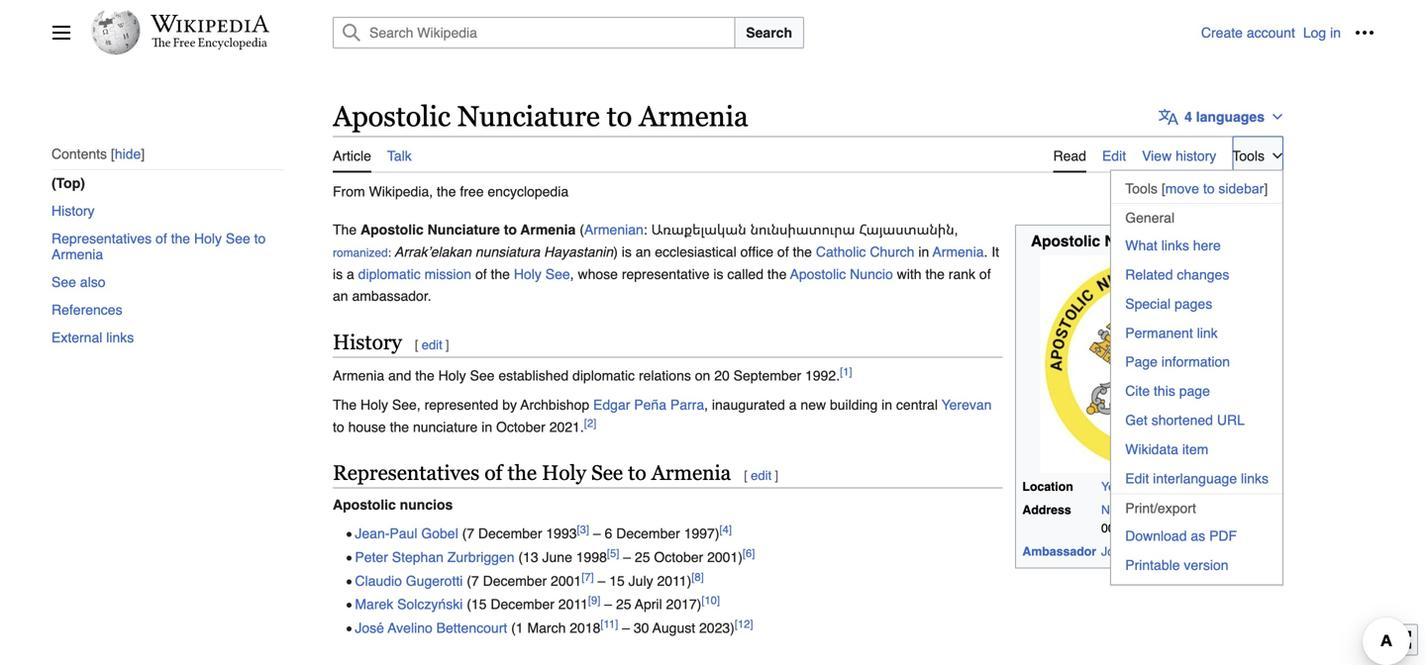 Task type: vqa. For each thing, say whether or not it's contained in the screenshot.
leftmost is
yes



Task type: locate. For each thing, give the bounding box(es) containing it.
december inside claudio gugerotti (7 december 2001 [7] – 15 july 2011) [8]
[[483, 573, 547, 589]]

– right [5] link
[[623, 550, 631, 566]]

edit link down inaugurated
[[751, 469, 772, 484]]

diplomatic up edgar
[[572, 368, 635, 384]]

1 the from the top
[[333, 222, 357, 238]]

representatives of the holy see to armenia down 2021.
[[333, 461, 731, 485]]

] for representatives of the holy see to armenia
[[775, 469, 778, 484]]

link
[[1197, 325, 1218, 341]]

shortened
[[1152, 413, 1213, 428]]

interlanguage
[[1153, 471, 1237, 487]]

rank
[[949, 266, 976, 282]]

building
[[830, 397, 878, 413]]

[4]
[[720, 524, 732, 536]]

0 vertical spatial diplomatic
[[358, 266, 421, 282]]

1 vertical spatial a
[[789, 397, 797, 413]]

1 vertical spatial bettencourt
[[436, 620, 507, 636]]

suite
[[1227, 503, 1252, 518]]

, inside 'the apostolic nunciature to armenia ( armenian : առաքելական նունսիատուրա հայաստանին , romanized : arrak'elakan nunsiatura hayastanin ) is an ecclesiastical office of the catholic church in armenia'
[[954, 222, 958, 238]]

2018
[[570, 620, 601, 636]]

(7
[[462, 526, 474, 542], [467, 573, 479, 589]]

history up and
[[333, 330, 402, 354]]

1 vertical spatial [ edit ]
[[744, 469, 778, 484]]

see
[[226, 231, 250, 247], [545, 266, 570, 282], [52, 274, 76, 290], [470, 368, 495, 384], [591, 461, 623, 485]]

create
[[1201, 25, 1243, 41]]

apostolic nunciature to armenia up encyclopedia
[[333, 100, 748, 133]]

a inside . it is a
[[347, 266, 354, 282]]

0 horizontal spatial josé avelino bettencourt link
[[355, 620, 507, 636]]

0010
[[1101, 522, 1129, 536]]

6
[[605, 526, 612, 542]]

nunciature for history
[[1105, 232, 1184, 250]]

1 horizontal spatial edit link
[[751, 469, 772, 484]]

pages
[[1175, 296, 1212, 312]]

25 up the [11]
[[616, 597, 631, 613]]

the up jean-paul gobel (7 december 1993 [3] – 6 december 1997) [4]
[[508, 461, 537, 485]]

1 horizontal spatial representatives
[[333, 461, 480, 485]]

bettencourt inside "josé avelino bettencourt (1 march 2018 [11] – 30 august 2023) [12]"
[[436, 620, 507, 636]]

[8] link
[[692, 571, 704, 584]]

yerevan inside the holy see, represented by archbishop edgar peña parra , inaugurated a new building in central yerevan to house the nunciature in october 2021. [2]
[[942, 397, 992, 413]]

josé avelino bettencourt link down solczyński
[[355, 620, 507, 636]]

– inside claudio gugerotti (7 december 2001 [7] – 15 july 2011) [8]
[[598, 573, 605, 589]]

diplomatic mission of the holy see , whose representative is called the apostolic nuncio
[[358, 266, 893, 282]]

see down history link
[[226, 231, 250, 247]]

0 vertical spatial bettencourt
[[1173, 545, 1236, 559]]

josé inside "josé avelino bettencourt (1 march 2018 [11] – 30 august 2023) [12]"
[[355, 620, 384, 636]]

1 vertical spatial edit
[[1125, 471, 1149, 487]]

apostolic nunciature to armenia down general
[[1031, 232, 1268, 250]]

– inside peter stephan zurbriggen (13 june 1998 [5] – 25 october 2001) [6]
[[623, 550, 631, 566]]

1 horizontal spatial links
[[1162, 238, 1189, 254]]

representatives up also at the top
[[52, 231, 152, 247]]

0 vertical spatial the
[[333, 222, 357, 238]]

0 vertical spatial history
[[52, 203, 95, 219]]

ambassador link
[[1023, 545, 1096, 559]]

1 horizontal spatial josé avelino bettencourt link
[[1101, 545, 1236, 559]]

avelino down marek solczyński link
[[388, 620, 433, 636]]

of inside representatives of the holy see to armenia
[[156, 231, 167, 247]]

0 horizontal spatial avelino
[[388, 620, 433, 636]]

0 vertical spatial october
[[496, 419, 546, 435]]

1 vertical spatial representatives of the holy see to armenia
[[333, 461, 731, 485]]

] up represented
[[446, 338, 449, 353]]

0 vertical spatial edit
[[422, 338, 442, 353]]

holy down 2021.
[[542, 461, 586, 485]]

url
[[1217, 413, 1245, 428]]

: up . it is a
[[644, 222, 647, 238]]

tools up sidebar
[[1232, 148, 1265, 164]]

josé avelino bettencourt link down download
[[1101, 545, 1236, 559]]

july
[[629, 573, 653, 589]]

[9]
[[588, 595, 601, 607]]

see up represented
[[470, 368, 495, 384]]

[4] link
[[720, 524, 732, 536]]

representatives inside apostolic nunciature to armenia element
[[333, 461, 480, 485]]

josé down 0010
[[1101, 545, 1127, 559]]

2011)
[[657, 573, 692, 589]]

relations
[[639, 368, 691, 384]]

[ edit ] for representatives of the holy see to armenia
[[744, 469, 778, 484]]

– right [9]
[[604, 597, 612, 613]]

the inside 'the apostolic nunciature to armenia ( armenian : առաքելական նունսիատուրա հայաստանին , romanized : arrak'elakan nunsiatura hayastanin ) is an ecclesiastical office of the catholic church in armenia'
[[333, 222, 357, 238]]

see,
[[392, 397, 421, 413]]

)
[[613, 244, 618, 260]]

0 vertical spatial edit link
[[422, 338, 442, 353]]

special
[[1125, 296, 1171, 312]]

the down nunsiatura
[[491, 266, 510, 282]]

representatives up 'apostolic nuncios' on the left of page
[[333, 461, 480, 485]]

0 vertical spatial [
[[415, 338, 418, 353]]

external links
[[52, 330, 134, 346]]

links up 17,
[[1241, 471, 1269, 487]]

– left 6
[[593, 526, 601, 542]]

1 vertical spatial edit link
[[751, 469, 772, 484]]

15
[[609, 573, 625, 589]]

edit link for history
[[422, 338, 442, 353]]

0 vertical spatial 25
[[635, 550, 650, 566]]

1 vertical spatial an
[[333, 288, 348, 304]]

, down on on the left
[[704, 397, 708, 413]]

peña
[[634, 397, 667, 413]]

holy up represented
[[438, 368, 466, 384]]

0 vertical spatial edit
[[1102, 148, 1126, 164]]

1 horizontal spatial history
[[333, 330, 402, 354]]

edgar
[[593, 397, 630, 413]]

1 vertical spatial apostolic nunciature to armenia
[[1031, 232, 1268, 250]]

a left new
[[789, 397, 797, 413]]

] for history
[[446, 338, 449, 353]]

links
[[1162, 238, 1189, 254], [106, 330, 134, 346], [1241, 471, 1269, 487]]

an down "romanized" link
[[333, 288, 348, 304]]

wikidata
[[1125, 442, 1179, 458]]

[ edit ] down ambassador.
[[415, 338, 449, 353]]

the down "նունսիատուրա"
[[793, 244, 812, 260]]

10/1,
[[1196, 503, 1223, 518]]

[3]
[[577, 524, 589, 536]]

1 horizontal spatial [
[[744, 469, 748, 484]]

2 the from the top
[[333, 397, 357, 413]]

0 horizontal spatial ]
[[446, 338, 449, 353]]

holy inside the holy see, represented by archbishop edgar peña parra , inaugurated a new building in central yerevan to house the nunciature in october 2021. [2]
[[361, 397, 388, 413]]

1 horizontal spatial a
[[789, 397, 797, 413]]

edit down inaugurated
[[751, 469, 772, 484]]

peter stephan zurbriggen (13 june 1998 [5] – 25 october 2001) [6]
[[355, 548, 755, 566]]

a down "romanized"
[[347, 266, 354, 282]]

1 vertical spatial josé
[[355, 620, 384, 636]]

0 vertical spatial yerevan link
[[942, 397, 992, 413]]

0 vertical spatial tools
[[1232, 148, 1265, 164]]

(7 inside claudio gugerotti (7 december 2001 [7] – 15 july 2011) [8]
[[467, 573, 479, 589]]

representatives
[[52, 231, 152, 247], [333, 461, 480, 485]]

apostolic nunciature to armenia for from wikipedia, the free encyclopedia
[[333, 100, 748, 133]]

representatives inside representatives of the holy see to armenia
[[52, 231, 152, 247]]

armenia inside "armenia and the holy see established diplomatic relations on 20 september 1992. [1]"
[[333, 368, 384, 384]]

0 vertical spatial [ edit ]
[[415, 338, 449, 353]]

0 horizontal spatial edit
[[422, 338, 442, 353]]

0 vertical spatial links
[[1162, 238, 1189, 254]]

search
[[746, 25, 792, 41]]

0 horizontal spatial october
[[496, 419, 546, 435]]

1 horizontal spatial josé
[[1101, 545, 1127, 559]]

1 horizontal spatial an
[[636, 244, 651, 260]]

1 vertical spatial 25
[[616, 597, 631, 613]]

1 vertical spatial tools
[[1125, 181, 1158, 197]]

june
[[542, 550, 572, 566]]

version
[[1184, 558, 1229, 574]]

holy see link
[[514, 266, 570, 282]]

contents hide
[[52, 146, 141, 162]]

an right the )
[[636, 244, 651, 260]]

1 vertical spatial the
[[333, 397, 357, 413]]

links right external
[[106, 330, 134, 346]]

page
[[1179, 383, 1210, 399]]

the down history link
[[171, 231, 190, 247]]

of
[[156, 231, 167, 247], [777, 244, 789, 260], [475, 266, 487, 282], [979, 266, 991, 282], [485, 461, 503, 485]]

see down [2]
[[591, 461, 623, 485]]

առաքելական
[[651, 222, 746, 238]]

25 up july
[[635, 550, 650, 566]]

25 inside marek solczyński (15 december 2011 [9] – 25 april 2017) [10]
[[616, 597, 631, 613]]

1 horizontal spatial apostolic nunciature to armenia
[[1031, 232, 1268, 250]]

– inside jean-paul gobel (7 december 1993 [3] – 6 december 1997) [4]
[[593, 526, 601, 542]]

0 vertical spatial avelino
[[1130, 545, 1170, 559]]

17,
[[1256, 503, 1273, 518]]

links up related changes
[[1162, 238, 1189, 254]]

edit link
[[422, 338, 442, 353], [751, 469, 772, 484]]

apostolic nunciature to armenia element
[[333, 173, 1284, 666]]

tools for tools move to sidebar
[[1125, 181, 1158, 197]]

nunciature up arrak'elakan at the top of the page
[[428, 222, 500, 238]]

a
[[347, 266, 354, 282], [789, 397, 797, 413]]

sidebar
[[1219, 181, 1264, 197]]

edit for representatives of the holy see to armenia
[[751, 469, 772, 484]]

, up northern avenue
[[1146, 480, 1149, 494]]

the left free
[[437, 184, 456, 200]]

december up (1
[[491, 597, 555, 613]]

the right and
[[415, 368, 435, 384]]

1 horizontal spatial diplomatic
[[572, 368, 635, 384]]

of down history link
[[156, 231, 167, 247]]

fullscreen image
[[1393, 630, 1412, 650]]

0 horizontal spatial yerevan link
[[942, 397, 992, 413]]

1 vertical spatial edit
[[751, 469, 772, 484]]

[ for representatives of the holy see to armenia
[[744, 469, 748, 484]]

house
[[348, 419, 386, 435]]

the free encyclopedia image
[[152, 38, 268, 51]]

0 horizontal spatial edit link
[[422, 338, 442, 353]]

1 horizontal spatial [ edit ]
[[744, 469, 778, 484]]

bettencourt down as
[[1173, 545, 1236, 559]]

1 horizontal spatial ]
[[775, 469, 778, 484]]

0 vertical spatial an
[[636, 244, 651, 260]]

– right [7] link on the left of the page
[[598, 573, 605, 589]]

1 horizontal spatial is
[[622, 244, 632, 260]]

Search Wikipedia search field
[[333, 17, 735, 49]]

0 vertical spatial yerevan
[[942, 397, 992, 413]]

march
[[527, 620, 566, 636]]

permanent
[[1125, 325, 1193, 341]]

1 vertical spatial josé avelino bettencourt link
[[355, 620, 507, 636]]

languages
[[1196, 109, 1265, 125]]

the up "romanized"
[[333, 222, 357, 238]]

hide button
[[111, 146, 145, 162]]

0 vertical spatial :
[[644, 222, 647, 238]]

apostolic inside 'the apostolic nunciature to armenia ( armenian : առաքելական նունսիատուրա հայաստանին , romanized : arrak'elakan nunsiatura hayastanin ) is an ecclesiastical office of the catholic church in armenia'
[[361, 222, 424, 238]]

apostolic up talk link
[[333, 100, 451, 133]]

[9] link
[[588, 595, 601, 607]]

apostolic nuncio link
[[790, 266, 893, 282]]

yerevan link up northern
[[1101, 480, 1146, 494]]

in inside 'the apostolic nunciature to armenia ( armenian : առաքելական նունսիատուրա հայաստանին , romanized : arrak'elakan nunsiatura hayastanin ) is an ecclesiastical office of the catholic church in armenia'
[[918, 244, 929, 260]]

article link
[[333, 136, 371, 173]]

. it is a
[[333, 244, 999, 282]]

printable
[[1125, 558, 1180, 574]]

to inside the holy see, represented by archbishop edgar peña parra , inaugurated a new building in central yerevan to house the nunciature in october 2021. [2]
[[333, 419, 344, 435]]

is left called
[[714, 266, 724, 282]]

of down .
[[979, 266, 991, 282]]

30
[[634, 620, 649, 636]]

: up diplomatic mission link
[[388, 247, 391, 259]]

1 vertical spatial links
[[106, 330, 134, 346]]

1 vertical spatial ]
[[775, 469, 778, 484]]

see also
[[52, 274, 105, 290]]

edit down ambassador.
[[422, 338, 442, 353]]

diplomatic up ambassador.
[[358, 266, 421, 282]]

2 horizontal spatial links
[[1241, 471, 1269, 487]]

1 vertical spatial representatives
[[333, 461, 480, 485]]

of down by
[[485, 461, 503, 485]]

yerevan link right central
[[942, 397, 992, 413]]

1 vertical spatial october
[[654, 550, 703, 566]]

an inside with the rank of an ambassador.
[[333, 288, 348, 304]]

josé down "marek"
[[355, 620, 384, 636]]

december inside marek solczyński (15 december 2011 [9] – 25 april 2017) [10]
[[491, 597, 555, 613]]

(7 up (15
[[467, 573, 479, 589]]

the down the see,
[[390, 419, 409, 435]]

apostolic down wikipedia,
[[361, 222, 424, 238]]

] down inaugurated
[[775, 469, 778, 484]]

the inside representatives of the holy see to armenia
[[171, 231, 190, 247]]

history
[[1176, 148, 1217, 164]]

1 horizontal spatial october
[[654, 550, 703, 566]]

see inside "armenia and the holy see established diplomatic relations on 20 september 1992. [1]"
[[470, 368, 495, 384]]

1 vertical spatial (7
[[467, 573, 479, 589]]

0 horizontal spatial links
[[106, 330, 134, 346]]

0 horizontal spatial yerevan
[[942, 397, 992, 413]]

apostolic
[[333, 100, 451, 133], [361, 222, 424, 238], [1031, 232, 1100, 250], [790, 266, 846, 282], [333, 497, 396, 513]]

0 horizontal spatial history
[[52, 203, 95, 219]]

as
[[1191, 529, 1206, 544]]

of inside with the rank of an ambassador.
[[979, 266, 991, 282]]

[ edit ] down inaugurated
[[744, 469, 778, 484]]

personal tools navigation
[[1201, 17, 1381, 49]]

0 horizontal spatial representatives
[[52, 231, 152, 247]]

0 vertical spatial (7
[[462, 526, 474, 542]]

0 horizontal spatial tools
[[1125, 181, 1158, 197]]

tools
[[1232, 148, 1265, 164], [1125, 181, 1158, 197]]

links for what
[[1162, 238, 1189, 254]]

of right office
[[777, 244, 789, 260]]

0 vertical spatial representatives
[[52, 231, 152, 247]]

1 vertical spatial history
[[333, 330, 402, 354]]

[11] link
[[601, 618, 618, 631]]

0 horizontal spatial diplomatic
[[358, 266, 421, 282]]

1 horizontal spatial bettencourt
[[1173, 545, 1236, 559]]

history down (top)
[[52, 203, 95, 219]]

log in and more options image
[[1355, 23, 1375, 43]]

to inside tools move to sidebar
[[1203, 181, 1215, 197]]

0 vertical spatial apostolic nunciature to armenia
[[333, 100, 748, 133]]

gugerotti
[[406, 573, 463, 589]]

yerevan right central
[[942, 397, 992, 413]]

search button
[[734, 17, 804, 49]]

0 horizontal spatial bettencourt
[[436, 620, 507, 636]]

1 horizontal spatial yerevan link
[[1101, 480, 1146, 494]]

1 horizontal spatial edit
[[751, 469, 772, 484]]

– left 30
[[622, 620, 630, 636]]

0 vertical spatial josé
[[1101, 545, 1127, 559]]

in right log
[[1330, 25, 1341, 41]]

0 horizontal spatial an
[[333, 288, 348, 304]]

0 horizontal spatial josé
[[355, 620, 384, 636]]

apostolic up jean-
[[333, 497, 396, 513]]

encyclopedia
[[488, 184, 569, 200]]

representatives of the holy see to armenia up see also link
[[52, 231, 266, 262]]

wikipedia image
[[151, 15, 269, 33]]

edit down wikidata
[[1125, 471, 1149, 487]]

the inside the holy see, represented by archbishop edgar peña parra , inaugurated a new building in central yerevan to house the nunciature in october 2021. [2]
[[333, 397, 357, 413]]

1 vertical spatial avelino
[[388, 620, 433, 636]]

holy up house
[[361, 397, 388, 413]]

0 horizontal spatial 25
[[616, 597, 631, 613]]

0 vertical spatial ]
[[446, 338, 449, 353]]

avelino down download
[[1130, 545, 1170, 559]]

download as pdf link
[[1111, 523, 1283, 550]]

nunciature down general
[[1105, 232, 1184, 250]]

[ down inaugurated
[[744, 469, 748, 484]]

mission
[[424, 266, 471, 282]]

0 horizontal spatial is
[[333, 266, 343, 282]]

view history link
[[1142, 136, 1217, 171]]

1 vertical spatial :
[[388, 247, 391, 259]]

in up with
[[918, 244, 929, 260]]

nunciature for from wikipedia, the free encyclopedia
[[457, 100, 600, 133]]

, up the 'armenia' link
[[954, 222, 958, 238]]

1 vertical spatial [
[[744, 469, 748, 484]]

is right the )
[[622, 244, 632, 260]]

october up 2011)
[[654, 550, 703, 566]]

address
[[1023, 503, 1071, 518]]

avelino inside "josé avelino bettencourt (1 march 2018 [11] – 30 august 2023) [12]"
[[388, 620, 433, 636]]

december down (13
[[483, 573, 547, 589]]

[ down ambassador.
[[415, 338, 418, 353]]

, down hayastanin
[[570, 266, 574, 282]]

1 horizontal spatial tools
[[1232, 148, 1265, 164]]

holy down history link
[[194, 231, 222, 247]]

apostolic down the catholic at top
[[790, 266, 846, 282]]

– for – 6 december 1997)
[[593, 526, 601, 542]]

whose
[[578, 266, 618, 282]]

0 horizontal spatial a
[[347, 266, 354, 282]]

1 vertical spatial diplomatic
[[572, 368, 635, 384]]

related
[[1125, 267, 1173, 283]]

armenia inside representatives of the holy see to armenia
[[52, 247, 103, 262]]

the for holy
[[333, 397, 357, 413]]

edit left view
[[1102, 148, 1126, 164]]

,
[[954, 222, 958, 238], [570, 266, 574, 282], [704, 397, 708, 413], [1146, 480, 1149, 494]]

(7 inside jean-paul gobel (7 december 1993 [3] – 6 december 1997) [4]
[[462, 526, 474, 542]]

25 inside peter stephan zurbriggen (13 june 1998 [5] – 25 october 2001) [6]
[[635, 550, 650, 566]]

on
[[695, 368, 710, 384]]

read link
[[1053, 136, 1086, 173]]

armenia
[[639, 100, 748, 133], [521, 222, 576, 238], [1207, 232, 1268, 250], [933, 244, 984, 260], [52, 247, 103, 262], [333, 368, 384, 384], [651, 461, 731, 485], [1152, 480, 1197, 494]]

0 horizontal spatial representatives of the holy see to armenia
[[52, 231, 266, 262]]

the
[[333, 222, 357, 238], [333, 397, 357, 413]]

nunciature up encyclopedia
[[457, 100, 600, 133]]

0 horizontal spatial [ edit ]
[[415, 338, 449, 353]]

, inside the holy see, represented by archbishop edgar peña parra , inaugurated a new building in central yerevan to house the nunciature in october 2021. [2]
[[704, 397, 708, 413]]

jean-
[[355, 526, 390, 542]]

is down "romanized"
[[333, 266, 343, 282]]

0 horizontal spatial [
[[415, 338, 418, 353]]

2023)
[[699, 620, 735, 636]]

(7 up zurbriggen
[[462, 526, 474, 542]]

– inside "josé avelino bettencourt (1 march 2018 [11] – 30 august 2023) [12]"
[[622, 620, 630, 636]]

[3] link
[[577, 524, 589, 536]]

1 vertical spatial yerevan
[[1101, 480, 1146, 494]]

0 vertical spatial josé avelino bettencourt link
[[1101, 545, 1236, 559]]

diplomatic mission link
[[358, 266, 471, 282]]

edit link down ambassador.
[[422, 338, 442, 353]]

nunciature inside 'the apostolic nunciature to armenia ( armenian : առաքելական նունսիատուրա հայաստանին , romanized : arrak'elakan nunsiatura hayastanin ) is an ecclesiastical office of the catholic church in armenia'
[[428, 222, 500, 238]]

0 vertical spatial a
[[347, 266, 354, 282]]

tools up general
[[1125, 181, 1158, 197]]

october inside peter stephan zurbriggen (13 june 1998 [5] – 25 october 2001) [6]
[[654, 550, 703, 566]]

– for – 30 august 2023)
[[622, 620, 630, 636]]

0 horizontal spatial apostolic nunciature to armenia
[[333, 100, 748, 133]]



Task type: describe. For each thing, give the bounding box(es) containing it.
links for external
[[106, 330, 134, 346]]

[6] link
[[743, 548, 755, 560]]

the inside the holy see, represented by archbishop edgar peña parra , inaugurated a new building in central yerevan to house the nunciature in october 2021. [2]
[[390, 419, 409, 435]]

it
[[992, 244, 999, 260]]

0 vertical spatial representatives of the holy see to armenia
[[52, 231, 266, 262]]

[11]
[[601, 618, 618, 631]]

in left central
[[882, 397, 892, 413]]

(top) link
[[52, 169, 297, 197]]

northern avenue link
[[1101, 503, 1193, 518]]

the for apostolic
[[333, 222, 357, 238]]

edit link
[[1102, 136, 1126, 171]]

wikidata item
[[1125, 442, 1209, 458]]

page information link
[[1111, 348, 1283, 376]]

the down office
[[767, 266, 787, 282]]

josé avelino bettencourt (1 march 2018 [11] – 30 august 2023) [12]
[[355, 618, 753, 636]]

1993
[[546, 526, 577, 542]]

[7]
[[582, 571, 594, 584]]

2 horizontal spatial is
[[714, 266, 724, 282]]

representatives of the holy see to armenia link
[[52, 225, 283, 268]]

(top)
[[52, 175, 85, 191]]

nuncio
[[850, 266, 893, 282]]

romanized link
[[333, 247, 388, 259]]

see down hayastanin
[[545, 266, 570, 282]]

pdf
[[1209, 529, 1237, 544]]

december right 6
[[616, 526, 680, 542]]

2017)
[[666, 597, 702, 613]]

2001
[[551, 573, 582, 589]]

[12]
[[735, 618, 753, 631]]

permanent link
[[1125, 325, 1218, 341]]

claudio gugerotti link
[[355, 573, 463, 589]]

catholic
[[816, 244, 866, 260]]

apostolic nunciature to armenia for history
[[1031, 232, 1268, 250]]

view
[[1142, 148, 1172, 164]]

ambassador josé avelino bettencourt
[[1023, 545, 1236, 559]]

move
[[1165, 181, 1199, 197]]

in down represented
[[482, 419, 492, 435]]

[2]
[[584, 417, 596, 429]]

claudio
[[355, 573, 402, 589]]

– inside marek solczyński (15 december 2011 [9] – 25 april 2017) [10]
[[604, 597, 612, 613]]

a inside the holy see, represented by archbishop edgar peña parra , inaugurated a new building in central yerevan to house the nunciature in october 2021. [2]
[[789, 397, 797, 413]]

inaugurated
[[712, 397, 785, 413]]

edit interlanguage links link
[[1111, 465, 1283, 493]]

what
[[1125, 238, 1158, 254]]

to inside 'the apostolic nunciature to armenia ( armenian : առաքելական նունսիատուրա հայաստանին , romanized : arrak'elakan nunsiatura hayastanin ) is an ecclesiastical office of the catholic church in armenia'
[[504, 222, 517, 238]]

(
[[580, 222, 584, 238]]

[ for history
[[415, 338, 418, 353]]

edit for edit interlanguage links
[[1125, 471, 1149, 487]]

account
[[1247, 25, 1295, 41]]

nuncios
[[400, 497, 453, 513]]

հայաստանին
[[859, 222, 954, 238]]

edit for edit
[[1102, 148, 1126, 164]]

october inside the holy see, represented by archbishop edgar peña parra , inaugurated a new building in central yerevan to house the nunciature in october 2021. [2]
[[496, 419, 546, 435]]

here
[[1193, 238, 1221, 254]]

ambassador.
[[352, 288, 431, 304]]

0 horizontal spatial :
[[388, 247, 391, 259]]

see also link
[[52, 268, 283, 296]]

peter stephan zurbriggen link
[[355, 550, 515, 566]]

nunsiatura
[[475, 244, 540, 260]]

view history
[[1142, 148, 1217, 164]]

[6]
[[743, 548, 755, 560]]

– for – 25 october 2001)
[[623, 550, 631, 566]]

[ edit ] for history
[[415, 338, 449, 353]]

history link
[[52, 197, 283, 225]]

also
[[80, 274, 105, 290]]

2011
[[558, 597, 588, 613]]

zurbriggen
[[447, 550, 515, 566]]

information
[[1162, 354, 1230, 370]]

.
[[984, 244, 988, 260]]

representatives of the holy see to armenia inside apostolic nunciature to armenia element
[[333, 461, 731, 485]]

diplomatic inside "armenia and the holy see established diplomatic relations on 20 september 1992. [1]"
[[572, 368, 635, 384]]

get shortened url link
[[1111, 407, 1283, 434]]

ambassador
[[1023, 545, 1096, 559]]

of inside 'the apostolic nunciature to armenia ( armenian : առաքելական նունսիատուրա հայաստանին , romanized : arrak'elakan nunsiatura hayastanin ) is an ecclesiastical office of the catholic church in armenia'
[[777, 244, 789, 260]]

[10] link
[[702, 595, 720, 607]]

cite
[[1125, 383, 1150, 399]]

parra
[[670, 397, 704, 413]]

(13
[[518, 550, 538, 566]]

1 horizontal spatial avelino
[[1130, 545, 1170, 559]]

the inside 'the apostolic nunciature to armenia ( armenian : առաքելական նունսիատուրա հայաստանին , romanized : arrak'elakan nunsiatura hayastanin ) is an ecclesiastical office of the catholic church in armenia'
[[793, 244, 812, 260]]

apostolic right it
[[1031, 232, 1100, 250]]

gobel
[[421, 526, 458, 542]]

1 horizontal spatial yerevan
[[1101, 480, 1146, 494]]

jean-paul gobel link
[[355, 526, 458, 542]]

talk
[[387, 148, 412, 164]]

4
[[1185, 109, 1192, 125]]

peter
[[355, 550, 388, 566]]

special pages link
[[1111, 290, 1283, 318]]

church
[[870, 244, 915, 260]]

log in link
[[1303, 25, 1341, 41]]

[1] link
[[840, 366, 852, 378]]

established
[[498, 368, 569, 384]]

external
[[52, 330, 102, 346]]

printable version link
[[1111, 552, 1283, 580]]

print/export
[[1125, 501, 1196, 517]]

holy inside representatives of the holy see to armenia
[[194, 231, 222, 247]]

avenue
[[1152, 503, 1193, 518]]

1998
[[576, 550, 607, 566]]

նունսիատուրա
[[750, 222, 855, 238]]

1 horizontal spatial :
[[644, 222, 647, 238]]

menu image
[[52, 23, 71, 43]]

history inside apostolic nunciature to armenia element
[[333, 330, 402, 354]]

article
[[333, 148, 371, 164]]

of right mission
[[475, 266, 487, 282]]

download as pdf
[[1125, 529, 1237, 544]]

holy down nunsiatura
[[514, 266, 542, 282]]

called
[[727, 266, 764, 282]]

external links link
[[52, 324, 283, 351]]

armenia and the holy see established diplomatic relations on 20 september 1992. [1]
[[333, 366, 852, 384]]

an inside 'the apostolic nunciature to armenia ( armenian : առաքելական նունսիատուրա հայաստանին , romanized : arrak'elakan nunsiatura hayastanin ) is an ecclesiastical office of the catholic church in armenia'
[[636, 244, 651, 260]]

edit for history
[[422, 338, 442, 353]]

the inside with the rank of an ambassador.
[[925, 266, 945, 282]]

edit interlanguage links
[[1125, 471, 1269, 487]]

apostolic nunciature to armenia main content
[[325, 89, 1375, 666]]

see left also at the top
[[52, 274, 76, 290]]

20
[[714, 368, 730, 384]]

references
[[52, 302, 122, 318]]

is inside 'the apostolic nunciature to armenia ( armenian : առաքելական նունսիատուրա հայաստանին , romanized : arrak'elakan nunsiatura hayastanin ) is an ecclesiastical office of the catholic church in armenia'
[[622, 244, 632, 260]]

2 vertical spatial links
[[1241, 471, 1269, 487]]

is inside . it is a
[[333, 266, 343, 282]]

[10]
[[702, 595, 720, 607]]

stephan
[[392, 550, 444, 566]]

tools move to sidebar
[[1125, 181, 1264, 197]]

hide
[[115, 146, 141, 162]]

december up (13
[[478, 526, 542, 542]]

language progressive image
[[1159, 107, 1179, 127]]

tools for tools
[[1232, 148, 1265, 164]]

the inside "armenia and the holy see established diplomatic relations on 20 september 1992. [1]"
[[415, 368, 435, 384]]

from wikipedia, the free encyclopedia
[[333, 184, 569, 200]]

edit link for representatives of the holy see to armenia
[[751, 469, 772, 484]]

holy inside "armenia and the holy see established diplomatic relations on 20 september 1992. [1]"
[[438, 368, 466, 384]]

1 vertical spatial yerevan link
[[1101, 480, 1146, 494]]

in inside personal tools 'navigation'
[[1330, 25, 1341, 41]]

Search search field
[[309, 17, 1201, 49]]



